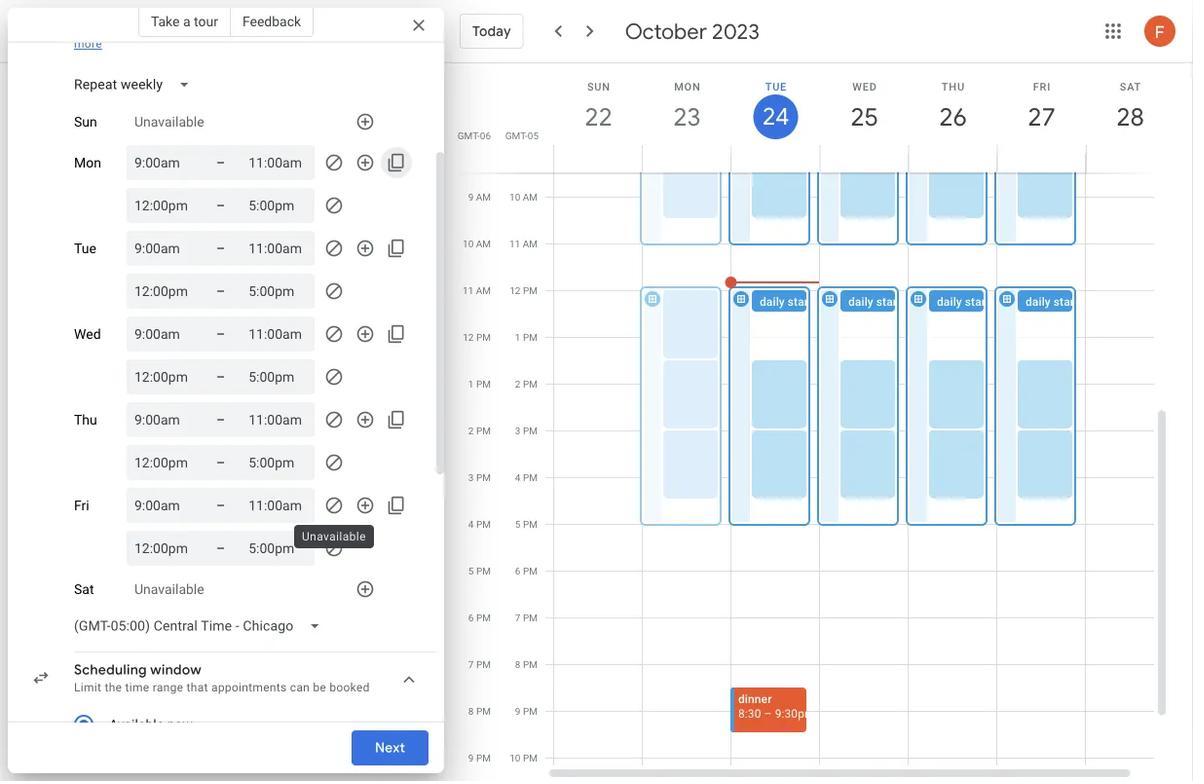 Task type: vqa. For each thing, say whether or not it's contained in the screenshot.
Email address *
no



Task type: describe. For each thing, give the bounding box(es) containing it.
0 horizontal spatial 7 pm
[[468, 659, 491, 671]]

dinner 8:30 – 9:30pm
[[738, 693, 815, 721]]

1 horizontal spatial 1 pm
[[515, 332, 538, 343]]

27
[[1027, 101, 1054, 133]]

take a tour button
[[138, 6, 231, 37]]

1 horizontal spatial 10 am
[[509, 191, 538, 203]]

now
[[167, 716, 193, 732]]

mon for mon 23
[[674, 80, 701, 93]]

26
[[938, 101, 966, 133]]

booked
[[330, 681, 370, 694]]

fri for fri
[[74, 497, 89, 514]]

today
[[472, 22, 511, 40]]

– for end time on thursdays text box
[[216, 412, 225, 428]]

wednesday, october 25 element
[[842, 94, 887, 139]]

0 horizontal spatial 11 am
[[463, 285, 491, 297]]

1 vertical spatial 7
[[468, 659, 474, 671]]

3 daily stand-up button from the left
[[929, 291, 1048, 312]]

1 vertical spatial 11
[[463, 285, 474, 297]]

– for end time on mondays text field
[[216, 197, 225, 213]]

1 horizontal spatial 2
[[515, 378, 521, 390]]

26 column header
[[908, 63, 997, 173]]

25 column header
[[819, 63, 909, 173]]

– inside dinner 8:30 – 9:30pm
[[764, 707, 772, 721]]

gmt- for 06
[[458, 130, 480, 141]]

0 vertical spatial 12 pm
[[510, 285, 538, 297]]

– right start time on wednesdays text field
[[216, 326, 225, 342]]

End time on Thursdays text field
[[249, 451, 307, 474]]

05
[[528, 130, 539, 141]]

start time on fridays text field for end time on fridays text box
[[134, 494, 193, 517]]

0 vertical spatial 4
[[515, 472, 521, 484]]

take a tour
[[151, 13, 218, 29]]

gmt- for 05
[[505, 130, 528, 141]]

0 horizontal spatial 4 pm
[[468, 519, 491, 530]]

1 vertical spatial 2
[[468, 425, 474, 437]]

0 vertical spatial 5 pm
[[515, 519, 538, 530]]

available
[[213, 21, 262, 35]]

1 horizontal spatial 6
[[515, 565, 521, 577]]

1 horizontal spatial 8
[[515, 659, 521, 671]]

limit
[[74, 681, 102, 694]]

End time on Tuesdays text field
[[249, 237, 307, 260]]

tue for tue 24
[[765, 80, 787, 93]]

1 horizontal spatial 5
[[515, 519, 521, 530]]

1 vertical spatial 6
[[468, 612, 474, 624]]

wed 25
[[849, 80, 877, 133]]

tuesday, october 24, today element
[[753, 94, 798, 139]]

start time on tuesdays text field for end time on tuesdays text box
[[134, 280, 193, 303]]

1 vertical spatial 8
[[468, 706, 474, 717]]

0 vertical spatial 11
[[509, 238, 520, 250]]

can
[[290, 681, 310, 694]]

0 horizontal spatial 12 pm
[[463, 332, 491, 343]]

2 vertical spatial 9
[[468, 752, 474, 764]]

sun for sun
[[74, 114, 97, 130]]

1 vertical spatial 8 pm
[[468, 706, 491, 717]]

sat 28
[[1115, 80, 1143, 133]]

9:30pm
[[775, 707, 815, 721]]

0 horizontal spatial 12
[[463, 332, 474, 343]]

a
[[183, 13, 190, 29]]

available now
[[109, 716, 193, 732]]

Start time on Wednesdays text field
[[134, 365, 193, 389]]

start time on thursdays text field for end time on thursdays text box
[[134, 408, 193, 431]]

that
[[187, 681, 208, 694]]

27 column header
[[996, 63, 1086, 173]]

available
[[109, 716, 164, 732]]

sun for sun 22
[[587, 80, 611, 93]]

tue for tue
[[74, 240, 96, 256]]

2 daily stand-up button from the left
[[841, 291, 959, 312]]

today button
[[460, 8, 524, 55]]

thu 26
[[938, 80, 966, 133]]

next button
[[351, 725, 429, 771]]

28 column header
[[1085, 63, 1175, 173]]

learn more
[[74, 21, 396, 51]]

time
[[125, 681, 149, 694]]

october 2023
[[625, 18, 760, 45]]

End time on Fridays text field
[[249, 494, 307, 517]]

– for end time on tuesdays text field
[[216, 240, 225, 256]]

end time on wednesdays text field for start time on wednesdays text field
[[249, 322, 307, 346]]

regularly
[[163, 21, 210, 35]]

2 daily stand-up from the left
[[848, 295, 923, 309]]

daily for 2nd the daily stand-up button from left
[[848, 295, 873, 309]]

1 vertical spatial 10
[[463, 238, 474, 250]]

– for end time on thursdays text field
[[216, 454, 225, 470]]

8:30
[[738, 707, 761, 721]]

appointments.
[[284, 21, 362, 35]]

– for end time on tuesdays text box
[[216, 283, 225, 299]]

1 vertical spatial 9 pm
[[468, 752, 491, 764]]

mon 23
[[672, 80, 701, 133]]

sun 22
[[583, 80, 611, 133]]

1 vertical spatial 6 pm
[[468, 612, 491, 624]]

0 vertical spatial 9
[[468, 191, 474, 203]]

1 horizontal spatial 8 pm
[[515, 659, 538, 671]]

0 horizontal spatial 4
[[468, 519, 474, 530]]

up for fourth the daily stand-up button from left
[[1087, 295, 1101, 309]]

be
[[313, 681, 326, 694]]

4 daily stand-up button from the left
[[1018, 291, 1137, 312]]

feedback button
[[231, 6, 314, 37]]

0 horizontal spatial 5
[[468, 565, 474, 577]]

window
[[150, 661, 201, 679]]

stand- for 2nd the daily stand-up button from left
[[876, 295, 910, 309]]

fri 27
[[1027, 80, 1054, 133]]

0 vertical spatial 2 pm
[[515, 378, 538, 390]]

range
[[153, 681, 183, 694]]

1 horizontal spatial 4 pm
[[515, 472, 538, 484]]

22
[[583, 101, 611, 133]]

0 horizontal spatial 1 pm
[[468, 378, 491, 390]]

End time on Mondays text field
[[249, 194, 307, 217]]

25
[[849, 101, 877, 133]]

up for 2nd the daily stand-up button from right
[[999, 295, 1012, 309]]

friday, october 27 element
[[1019, 94, 1064, 139]]

0 vertical spatial 9 pm
[[515, 706, 538, 717]]

start time on thursdays text field for end time on thursdays text field
[[134, 451, 193, 474]]

1 horizontal spatial 12
[[510, 285, 521, 297]]

sat for sat
[[74, 581, 94, 597]]

– right start time on wednesdays text box
[[216, 369, 225, 385]]

for
[[265, 21, 280, 35]]

2 vertical spatial 10
[[510, 752, 521, 764]]

up for 1st the daily stand-up button
[[822, 295, 835, 309]]

sunday, october 22 element
[[576, 94, 621, 139]]

Start time on Mondays text field
[[134, 194, 193, 217]]



Task type: locate. For each thing, give the bounding box(es) containing it.
daily stand-up
[[760, 295, 835, 309], [848, 295, 923, 309], [937, 295, 1012, 309], [1026, 295, 1101, 309]]

daily for 1st the daily stand-up button
[[760, 295, 785, 309]]

0 vertical spatial unavailable
[[134, 114, 204, 130]]

3 daily stand-up from the left
[[937, 295, 1012, 309]]

mon up monday, october 23 element
[[674, 80, 701, 93]]

None field
[[66, 67, 206, 102], [66, 609, 336, 644], [66, 67, 206, 102], [66, 609, 336, 644]]

gmt-05
[[505, 130, 539, 141]]

– for end time on mondays text box
[[216, 154, 225, 170]]

sun down more
[[74, 114, 97, 130]]

12 pm
[[510, 285, 538, 297], [463, 332, 491, 343]]

sat inside sat 28
[[1120, 80, 1142, 93]]

sun inside sun 22
[[587, 80, 611, 93]]

0 vertical spatial end time on wednesdays text field
[[249, 322, 307, 346]]

2 vertical spatial unavailable
[[134, 581, 204, 597]]

up for 2nd the daily stand-up button from left
[[910, 295, 923, 309]]

1 end time on wednesdays text field from the top
[[249, 322, 307, 346]]

unavailable for sun
[[134, 114, 204, 130]]

7 pm
[[515, 612, 538, 624], [468, 659, 491, 671]]

set
[[74, 21, 92, 35]]

28
[[1115, 101, 1143, 133]]

0 vertical spatial mon
[[674, 80, 701, 93]]

0 vertical spatial 1 pm
[[515, 332, 538, 343]]

1 horizontal spatial 7 pm
[[515, 612, 538, 624]]

next
[[375, 739, 405, 757]]

thu for thu 26
[[942, 80, 965, 93]]

3 pm
[[515, 425, 538, 437], [468, 472, 491, 484]]

9 down gmt-06
[[468, 191, 474, 203]]

0 vertical spatial tue
[[765, 80, 787, 93]]

4 pm
[[515, 472, 538, 484], [468, 519, 491, 530]]

2 gmt- from the left
[[505, 130, 528, 141]]

4 stand- from the left
[[1054, 295, 1087, 309]]

4 up from the left
[[1087, 295, 1101, 309]]

2 start time on fridays text field from the top
[[134, 537, 193, 560]]

9 am
[[468, 191, 491, 203]]

1 stand- from the left
[[788, 295, 822, 309]]

wed
[[852, 80, 877, 93], [74, 326, 101, 342]]

0 vertical spatial start time on thursdays text field
[[134, 408, 193, 431]]

1 horizontal spatial 11
[[509, 238, 520, 250]]

3 daily from the left
[[937, 295, 962, 309]]

0 vertical spatial 12
[[510, 285, 521, 297]]

0 horizontal spatial 8
[[468, 706, 474, 717]]

sat up the scheduling
[[74, 581, 94, 597]]

mon inside mon 23
[[674, 80, 701, 93]]

0 horizontal spatial 5 pm
[[468, 565, 491, 577]]

learn more link
[[74, 21, 396, 51]]

1 horizontal spatial sun
[[587, 80, 611, 93]]

Start time on Tuesdays text field
[[134, 237, 193, 260], [134, 280, 193, 303]]

– for end time on fridays text box
[[216, 497, 225, 513]]

feedback
[[242, 13, 301, 29]]

sun
[[587, 80, 611, 93], [74, 114, 97, 130]]

1 horizontal spatial sat
[[1120, 80, 1142, 93]]

october
[[625, 18, 707, 45]]

0 horizontal spatial 1
[[468, 378, 474, 390]]

1 horizontal spatial 3 pm
[[515, 425, 538, 437]]

0 horizontal spatial fri
[[74, 497, 89, 514]]

5
[[515, 519, 521, 530], [468, 565, 474, 577]]

0 vertical spatial start time on tuesdays text field
[[134, 237, 193, 260]]

Start time on Wednesdays text field
[[134, 322, 193, 346]]

24 column header
[[731, 63, 820, 173]]

7
[[515, 612, 521, 624], [468, 659, 474, 671]]

0 horizontal spatial thu
[[74, 412, 97, 428]]

2023
[[712, 18, 760, 45]]

–
[[216, 154, 225, 170], [216, 197, 225, 213], [216, 240, 225, 256], [216, 283, 225, 299], [216, 326, 225, 342], [216, 369, 225, 385], [216, 412, 225, 428], [216, 454, 225, 470], [216, 497, 225, 513], [216, 540, 225, 556], [764, 707, 772, 721]]

gmt-
[[458, 130, 480, 141], [505, 130, 528, 141]]

gmt-06
[[458, 130, 491, 141]]

1
[[515, 332, 521, 343], [468, 378, 474, 390]]

2 end time on wednesdays text field from the top
[[249, 365, 307, 389]]

unavailable
[[134, 114, 204, 130], [302, 530, 366, 544], [134, 581, 204, 597]]

3 stand- from the left
[[965, 295, 999, 309]]

wed up wednesday, october 25 element
[[852, 80, 877, 93]]

scheduling window limit the time range that appointments can be booked
[[74, 661, 370, 694]]

thu for thu
[[74, 412, 97, 428]]

grid containing 22
[[452, 63, 1176, 781]]

1 vertical spatial start time on tuesdays text field
[[134, 280, 193, 303]]

23
[[672, 101, 700, 133]]

2 pm
[[515, 378, 538, 390], [468, 425, 491, 437]]

8
[[515, 659, 521, 671], [468, 706, 474, 717]]

1 gmt- from the left
[[458, 130, 480, 141]]

1 vertical spatial unavailable
[[302, 530, 366, 544]]

tue
[[765, 80, 787, 93], [74, 240, 96, 256]]

End time on Tuesdays text field
[[249, 280, 307, 303]]

unavailable down end time on fridays text box
[[302, 530, 366, 544]]

0 vertical spatial thu
[[942, 80, 965, 93]]

0 horizontal spatial 8 pm
[[468, 706, 491, 717]]

Start time on Fridays text field
[[134, 494, 193, 517], [134, 537, 193, 560]]

sat up saturday, october 28 element
[[1120, 80, 1142, 93]]

1 vertical spatial mon
[[74, 155, 101, 171]]

start time on fridays text field for end time on fridays text field
[[134, 537, 193, 560]]

5 pm
[[515, 519, 538, 530], [468, 565, 491, 577]]

2 up from the left
[[910, 295, 923, 309]]

End time on Mondays text field
[[249, 151, 307, 174]]

0 vertical spatial 10 am
[[509, 191, 538, 203]]

3
[[515, 425, 521, 437], [468, 472, 474, 484]]

fri inside fri 27
[[1033, 80, 1051, 93]]

fri
[[1033, 80, 1051, 93], [74, 497, 89, 514]]

thursday, october 26 element
[[931, 94, 975, 139]]

when
[[95, 21, 124, 35]]

am
[[476, 191, 491, 203], [523, 191, 538, 203], [476, 238, 491, 250], [523, 238, 538, 250], [476, 285, 491, 297]]

1 vertical spatial 12 pm
[[463, 332, 491, 343]]

learn
[[366, 21, 396, 35]]

stand-
[[788, 295, 822, 309], [876, 295, 910, 309], [965, 295, 999, 309], [1054, 295, 1087, 309]]

9 up 10 pm
[[515, 706, 521, 717]]

appointments
[[211, 681, 287, 694]]

mon
[[674, 80, 701, 93], [74, 155, 101, 171]]

scheduling
[[74, 661, 147, 679]]

Start time on Thursdays text field
[[134, 408, 193, 431], [134, 451, 193, 474]]

1 horizontal spatial gmt-
[[505, 130, 528, 141]]

fri for fri 27
[[1033, 80, 1051, 93]]

10 am down 9 am
[[463, 238, 491, 250]]

1 vertical spatial 3 pm
[[468, 472, 491, 484]]

0 horizontal spatial wed
[[74, 326, 101, 342]]

12
[[510, 285, 521, 297], [463, 332, 474, 343]]

1 vertical spatial thu
[[74, 412, 97, 428]]

0 vertical spatial 6
[[515, 565, 521, 577]]

start time on tuesdays text field for end time on tuesdays text field
[[134, 237, 193, 260]]

0 horizontal spatial 3 pm
[[468, 472, 491, 484]]

22 column header
[[553, 63, 643, 173]]

1 horizontal spatial mon
[[674, 80, 701, 93]]

unavailable up window
[[134, 581, 204, 597]]

unavailable for sat
[[134, 581, 204, 597]]

1 daily stand-up button from the left
[[752, 291, 871, 312]]

9 left 10 pm
[[468, 752, 474, 764]]

1 start time on thursdays text field from the top
[[134, 408, 193, 431]]

mon left start time on mondays text box
[[74, 155, 101, 171]]

4 daily from the left
[[1026, 295, 1051, 309]]

0 horizontal spatial sat
[[74, 581, 94, 597]]

dinner
[[738, 693, 772, 706]]

end time on wednesdays text field up end time on thursdays text box
[[249, 365, 307, 389]]

3 up from the left
[[999, 295, 1012, 309]]

– for end time on fridays text field
[[216, 540, 225, 556]]

0 horizontal spatial 2
[[468, 425, 474, 437]]

1 start time on tuesdays text field from the top
[[134, 237, 193, 260]]

4
[[515, 472, 521, 484], [468, 519, 474, 530]]

1 horizontal spatial 1
[[515, 332, 521, 343]]

9 pm up 10 pm
[[515, 706, 538, 717]]

more
[[74, 37, 102, 51]]

1 vertical spatial 4 pm
[[468, 519, 491, 530]]

0 horizontal spatial mon
[[74, 155, 101, 171]]

tue inside tue 24
[[765, 80, 787, 93]]

daily for fourth the daily stand-up button from left
[[1026, 295, 1051, 309]]

wed inside wed 25
[[852, 80, 877, 93]]

grid
[[452, 63, 1176, 781]]

– right start time on mondays text box
[[216, 154, 225, 170]]

1 vertical spatial 5 pm
[[468, 565, 491, 577]]

– left end time on fridays text box
[[216, 497, 225, 513]]

up
[[822, 295, 835, 309], [910, 295, 923, 309], [999, 295, 1012, 309], [1087, 295, 1101, 309]]

stand- for 1st the daily stand-up button
[[788, 295, 822, 309]]

1 horizontal spatial 11 am
[[509, 238, 538, 250]]

1 horizontal spatial tue
[[765, 80, 787, 93]]

sat for sat 28
[[1120, 80, 1142, 93]]

tour
[[194, 13, 218, 29]]

0 vertical spatial start time on fridays text field
[[134, 494, 193, 517]]

thu inside thu 26
[[942, 80, 965, 93]]

start time on tuesdays text field up start time on wednesdays text field
[[134, 280, 193, 303]]

set when you're regularly available for appointments.
[[74, 21, 362, 35]]

23 column header
[[642, 63, 731, 173]]

1 vertical spatial sat
[[74, 581, 94, 597]]

0 vertical spatial sat
[[1120, 80, 1142, 93]]

– right start time on mondays text field
[[216, 197, 225, 213]]

mon for mon
[[74, 155, 101, 171]]

10 am
[[509, 191, 538, 203], [463, 238, 491, 250]]

start time on tuesdays text field down start time on mondays text field
[[134, 237, 193, 260]]

10 am right 9 am
[[509, 191, 538, 203]]

0 horizontal spatial 9 pm
[[468, 752, 491, 764]]

1 vertical spatial 10 am
[[463, 238, 491, 250]]

daily stand-up button
[[752, 291, 871, 312], [841, 291, 959, 312], [929, 291, 1048, 312], [1018, 291, 1137, 312]]

1 start time on fridays text field from the top
[[134, 494, 193, 517]]

daily for 2nd the daily stand-up button from right
[[937, 295, 962, 309]]

sun up sunday, october 22 element on the top
[[587, 80, 611, 93]]

8 pm
[[515, 659, 538, 671], [468, 706, 491, 717]]

daily
[[760, 295, 785, 309], [848, 295, 873, 309], [937, 295, 962, 309], [1026, 295, 1051, 309]]

– left end time on fridays text field
[[216, 540, 225, 556]]

monday, october 23 element
[[665, 94, 710, 139]]

saturday, october 28 element
[[1108, 94, 1153, 139]]

unavailable up start time on mondays text box
[[134, 114, 204, 130]]

0 horizontal spatial 6 pm
[[468, 612, 491, 624]]

end time on wednesdays text field for start time on wednesdays text box
[[249, 365, 307, 389]]

1 daily from the left
[[760, 295, 785, 309]]

4 daily stand-up from the left
[[1026, 295, 1101, 309]]

1 vertical spatial 1
[[468, 378, 474, 390]]

end time on wednesdays text field down end time on tuesdays text box
[[249, 322, 307, 346]]

24
[[761, 101, 788, 132]]

1 pm
[[515, 332, 538, 343], [468, 378, 491, 390]]

1 horizontal spatial thu
[[942, 80, 965, 93]]

1 vertical spatial wed
[[74, 326, 101, 342]]

11 am
[[509, 238, 538, 250], [463, 285, 491, 297]]

the
[[105, 681, 122, 694]]

1 up from the left
[[822, 295, 835, 309]]

– left end time on thursdays text box
[[216, 412, 225, 428]]

2
[[515, 378, 521, 390], [468, 425, 474, 437]]

1 vertical spatial 5
[[468, 565, 474, 577]]

stand- for fourth the daily stand-up button from left
[[1054, 295, 1087, 309]]

6 pm
[[515, 565, 538, 577], [468, 612, 491, 624]]

9 pm
[[515, 706, 538, 717], [468, 752, 491, 764]]

0 horizontal spatial 3
[[468, 472, 474, 484]]

2 daily from the left
[[848, 295, 873, 309]]

1 vertical spatial 9
[[515, 706, 521, 717]]

1 horizontal spatial 3
[[515, 425, 521, 437]]

0 horizontal spatial 10 am
[[463, 238, 491, 250]]

End time on Thursdays text field
[[249, 408, 307, 431]]

take
[[151, 13, 180, 29]]

1 daily stand-up from the left
[[760, 295, 835, 309]]

10 pm
[[510, 752, 538, 764]]

gmt- left gmt-05 at the left of page
[[458, 130, 480, 141]]

1 vertical spatial start time on thursdays text field
[[134, 451, 193, 474]]

0 vertical spatial 1
[[515, 332, 521, 343]]

0 vertical spatial 5
[[515, 519, 521, 530]]

2 start time on thursdays text field from the top
[[134, 451, 193, 474]]

0 vertical spatial 7 pm
[[515, 612, 538, 624]]

0 vertical spatial sun
[[587, 80, 611, 93]]

you're
[[127, 21, 160, 35]]

0 vertical spatial 8 pm
[[515, 659, 538, 671]]

– right '8:30'
[[764, 707, 772, 721]]

06
[[480, 130, 491, 141]]

0 horizontal spatial sun
[[74, 114, 97, 130]]

– left end time on tuesdays text box
[[216, 283, 225, 299]]

End time on Fridays text field
[[249, 537, 307, 560]]

gmt- right "06"
[[505, 130, 528, 141]]

1 horizontal spatial fri
[[1033, 80, 1051, 93]]

1 horizontal spatial 6 pm
[[515, 565, 538, 577]]

pm
[[523, 285, 538, 297], [476, 332, 491, 343], [523, 332, 538, 343], [476, 378, 491, 390], [523, 378, 538, 390], [476, 425, 491, 437], [523, 425, 538, 437], [476, 472, 491, 484], [523, 472, 538, 484], [476, 519, 491, 530], [523, 519, 538, 530], [476, 565, 491, 577], [523, 565, 538, 577], [476, 612, 491, 624], [523, 612, 538, 624], [476, 659, 491, 671], [523, 659, 538, 671], [476, 706, 491, 717], [523, 706, 538, 717], [476, 752, 491, 764], [523, 752, 538, 764]]

End time on Wednesdays text field
[[249, 322, 307, 346], [249, 365, 307, 389]]

0 vertical spatial fri
[[1033, 80, 1051, 93]]

1 horizontal spatial 7
[[515, 612, 521, 624]]

– left end time on tuesdays text field
[[216, 240, 225, 256]]

0 vertical spatial 11 am
[[509, 238, 538, 250]]

9
[[468, 191, 474, 203], [515, 706, 521, 717], [468, 752, 474, 764]]

11
[[509, 238, 520, 250], [463, 285, 474, 297]]

0 vertical spatial 4 pm
[[515, 472, 538, 484]]

wed left start time on wednesdays text field
[[74, 326, 101, 342]]

0 vertical spatial 3 pm
[[515, 425, 538, 437]]

9 pm left 10 pm
[[468, 752, 491, 764]]

wed for wed 25
[[852, 80, 877, 93]]

0 horizontal spatial 2 pm
[[468, 425, 491, 437]]

2 start time on tuesdays text field from the top
[[134, 280, 193, 303]]

0 horizontal spatial 6
[[468, 612, 474, 624]]

1 horizontal spatial wed
[[852, 80, 877, 93]]

tue 24
[[761, 80, 788, 132]]

stand- for 2nd the daily stand-up button from right
[[965, 295, 999, 309]]

1 vertical spatial 11 am
[[463, 285, 491, 297]]

0 vertical spatial 10
[[509, 191, 520, 203]]

1 vertical spatial 3
[[468, 472, 474, 484]]

– left end time on thursdays text field
[[216, 454, 225, 470]]

0 vertical spatial 7
[[515, 612, 521, 624]]

1 horizontal spatial 12 pm
[[510, 285, 538, 297]]

Start time on Mondays text field
[[134, 151, 193, 174]]

wed for wed
[[74, 326, 101, 342]]

6
[[515, 565, 521, 577], [468, 612, 474, 624]]

2 stand- from the left
[[876, 295, 910, 309]]



